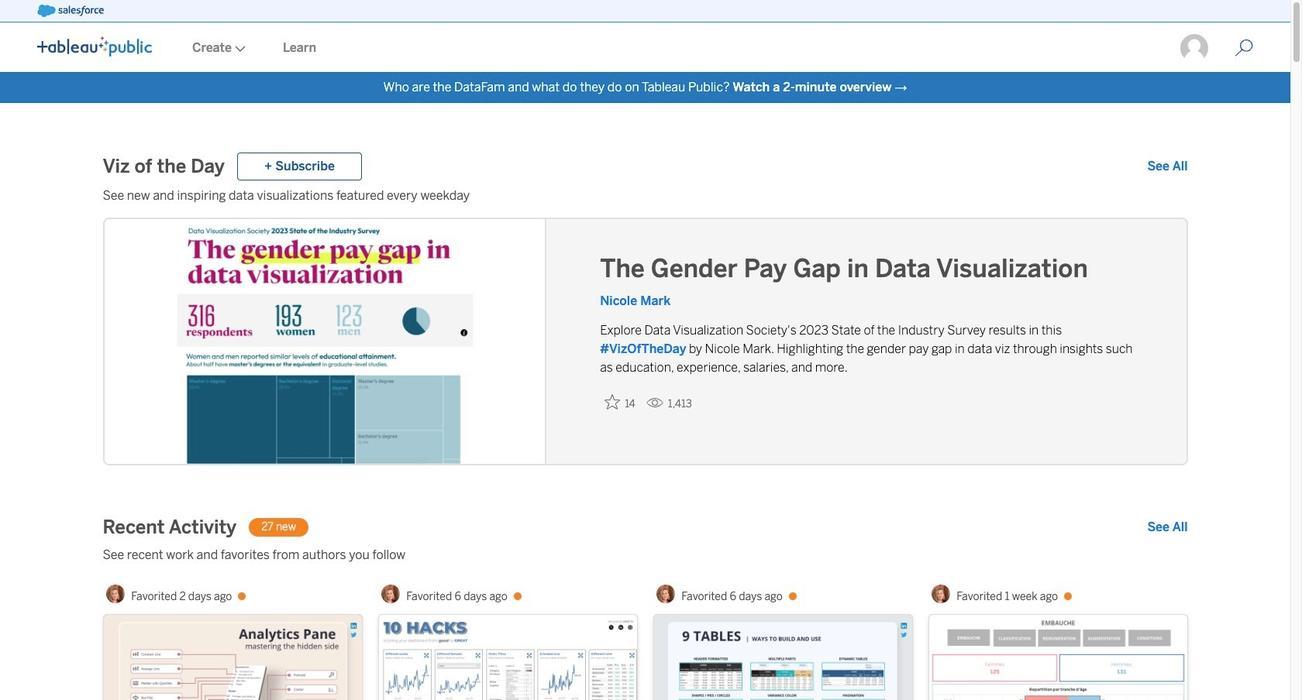 Task type: describe. For each thing, give the bounding box(es) containing it.
recent activity heading
[[103, 515, 237, 540]]

go to search image
[[1216, 39, 1272, 57]]

see all viz of the day element
[[1147, 157, 1188, 176]]

see all recent activity element
[[1147, 518, 1188, 537]]

see new and inspiring data visualizations featured every weekday element
[[103, 187, 1188, 205]]

viz of the day heading
[[103, 154, 225, 179]]

create image
[[232, 46, 246, 52]]

angela drucioc image
[[106, 585, 125, 604]]

3 workbook thumbnail image from the left
[[654, 615, 912, 701]]

4 workbook thumbnail image from the left
[[929, 615, 1187, 701]]



Task type: locate. For each thing, give the bounding box(es) containing it.
angela drucioc image for 2nd 'workbook thumbnail' from left
[[382, 585, 400, 604]]

workbook thumbnail image
[[103, 615, 362, 701], [379, 615, 637, 701], [654, 615, 912, 701], [929, 615, 1187, 701]]

2 horizontal spatial angela drucioc image
[[932, 585, 950, 604]]

tableau public viz of the day image
[[104, 219, 547, 467]]

2 workbook thumbnail image from the left
[[379, 615, 637, 701]]

2 angela drucioc image from the left
[[657, 585, 675, 604]]

see recent work and favorites from authors you follow element
[[103, 546, 1188, 565]]

salesforce logo image
[[37, 5, 104, 17]]

3 angela drucioc image from the left
[[932, 585, 950, 604]]

angela drucioc image for first 'workbook thumbnail' from the right
[[932, 585, 950, 604]]

1 horizontal spatial angela drucioc image
[[657, 585, 675, 604]]

Add Favorite button
[[600, 390, 640, 415]]

tara.schultz image
[[1179, 33, 1210, 64]]

angela drucioc image
[[382, 585, 400, 604], [657, 585, 675, 604], [932, 585, 950, 604]]

add favorite image
[[605, 394, 620, 410]]

angela drucioc image for third 'workbook thumbnail' from left
[[657, 585, 675, 604]]

0 horizontal spatial angela drucioc image
[[382, 585, 400, 604]]

1 angela drucioc image from the left
[[382, 585, 400, 604]]

logo image
[[37, 36, 152, 57]]

1 workbook thumbnail image from the left
[[103, 615, 362, 701]]



Task type: vqa. For each thing, say whether or not it's contained in the screenshot.
17k+ players and 70+ attributes extracted from FIFA 18. Source: sofifa.com Dataset ( csv )
no



